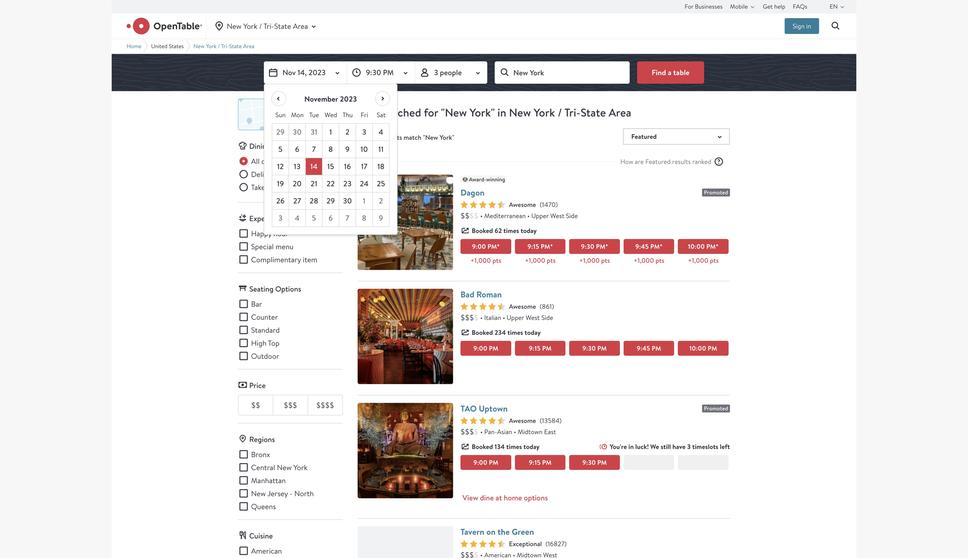 Task type: locate. For each thing, give the bounding box(es) containing it.
0 horizontal spatial in
[[498, 105, 507, 120]]

2 promoted from the top
[[704, 405, 729, 413]]

0 vertical spatial 9:30 pm link
[[570, 341, 620, 356]]

options
[[283, 156, 307, 166], [524, 493, 548, 503]]

0 vertical spatial 2023
[[309, 68, 326, 78]]

1
[[330, 127, 332, 137], [363, 196, 366, 206]]

2 down 25 button in the top left of the page
[[379, 196, 383, 206]]

8 down 24 button
[[362, 213, 367, 223]]

table
[[674, 67, 690, 77]]

1 vertical spatial 9:45
[[637, 344, 651, 353]]

"new
[[441, 105, 467, 120], [423, 133, 438, 142]]

pts for 9:00 pm
[[493, 256, 502, 265]]

1 vertical spatial 8
[[362, 213, 367, 223]]

9:00 pm
[[474, 344, 499, 353], [474, 459, 499, 468]]

2023 up the thu
[[340, 94, 357, 104]]

2 $ from the top
[[474, 427, 479, 437]]

1 vertical spatial options
[[524, 493, 548, 503]]

4 button up 11
[[373, 124, 390, 141]]

+1,000 pts for 9:15
[[525, 256, 556, 265]]

9:30 pm link
[[570, 341, 620, 356], [570, 456, 620, 471]]

0 vertical spatial 30 button
[[289, 124, 306, 141]]

24 button
[[356, 176, 373, 193]]

$ left pan- at the bottom of the page
[[474, 427, 479, 437]]

side for $
[[542, 314, 554, 322]]

1 horizontal spatial 8 button
[[356, 210, 373, 227]]

9:15 for $$$ $ • italian • upper west side
[[529, 344, 541, 353]]

3 for 3 people
[[434, 68, 438, 78]]

people
[[440, 68, 462, 78]]

state
[[274, 21, 291, 31], [229, 42, 242, 50], [581, 105, 606, 120]]

a photo of bad roman restaurant image
[[358, 289, 453, 385]]

+1,000 pts down 9:45 pm *
[[634, 256, 665, 265]]

2023 right 14,
[[309, 68, 326, 78]]

1 vertical spatial 4.5 stars image
[[461, 303, 506, 311]]

1 horizontal spatial in
[[629, 443, 634, 452]]

2 horizontal spatial /
[[558, 105, 562, 120]]

times right 234
[[508, 329, 523, 337]]

1 horizontal spatial 9
[[379, 213, 383, 223]]

10:00 pm
[[690, 344, 718, 353]]

9:15 pm down east
[[529, 459, 552, 468]]

8 button down 24 button
[[356, 210, 373, 227]]

how
[[621, 157, 634, 166]]

saturday element
[[373, 107, 390, 124]]

for
[[424, 105, 439, 120]]

) inside exceptional ( 16827 )
[[565, 540, 567, 549]]

9:30 pm for $$$ $ • pan-asian • midtown east
[[583, 459, 607, 468]]

9:00 pm down 234
[[474, 344, 499, 353]]

9:45 for 9:45 pm
[[637, 344, 651, 353]]

) for exceptional ( 16827 )
[[565, 540, 567, 549]]

8 button up 15
[[323, 141, 340, 158]]

pts down 10:00 pm *
[[710, 256, 719, 265]]

how are featured results ranked
[[621, 157, 712, 166]]

tavern
[[461, 527, 485, 538]]

0 horizontal spatial 9
[[346, 144, 350, 154]]

left
[[720, 443, 731, 452]]

2 9:15 pm link from the top
[[515, 456, 566, 471]]

10:00 for 10:00 pm *
[[688, 242, 705, 251]]

+1,000 pts down 10:00 pm *
[[688, 256, 719, 265]]

9:00 for $$$ $ • italian • upper west side
[[474, 344, 488, 353]]

today for booked 134 times today
[[524, 443, 540, 452]]

9 button down 25 button in the top left of the page
[[373, 210, 390, 227]]

get
[[763, 2, 773, 10]]

a photo of dagon restaurant image
[[358, 175, 453, 270]]

6 up 13
[[295, 144, 300, 154]]

21 button
[[306, 176, 323, 193]]

options
[[272, 141, 298, 151], [275, 284, 301, 294]]

$$$
[[461, 313, 474, 323], [284, 401, 297, 411], [461, 427, 474, 437]]

you searched for "new york" in new york / tri-state area
[[358, 105, 632, 120]]

1 vertical spatial area
[[243, 42, 255, 50]]

9:45 pm
[[637, 344, 662, 353]]

west down awesome ( 861 )
[[526, 314, 540, 322]]

7 button down 23 "button"
[[340, 210, 356, 227]]

side inside $$ $$ • mediterranean • upper west side
[[566, 212, 578, 220]]

4.5 stars image down tao uptown
[[461, 417, 506, 425]]

1 9:15 pm link from the top
[[515, 341, 566, 356]]

$$ for $$ $$ • mediterranean • upper west side
[[461, 211, 470, 221]]

1 vertical spatial 1 button
[[356, 193, 373, 210]]

1 vertical spatial featured
[[646, 157, 671, 166]]

get help
[[763, 2, 786, 10]]

) inside awesome ( 13584 )
[[560, 417, 562, 425]]

1 promoted from the top
[[704, 189, 729, 197]]

1 horizontal spatial options
[[524, 493, 548, 503]]

upper for $
[[507, 314, 524, 322]]

5 button down 28
[[306, 210, 323, 227]]

13
[[294, 162, 301, 172]]

$$$ for $$$ $ • italian • upper west side
[[461, 313, 474, 323]]

1 vertical spatial today
[[525, 329, 541, 337]]

0 horizontal spatial 8
[[329, 144, 333, 154]]

+1,000 for 9:45
[[634, 256, 654, 265]]

5 pts from the left
[[710, 256, 719, 265]]

upper
[[532, 212, 549, 220], [507, 314, 524, 322]]

times right 134 at right
[[507, 443, 522, 452]]

3 +1,000 from the left
[[580, 256, 600, 265]]

* for 10:00 pm *
[[716, 242, 719, 251]]

thursday element
[[340, 107, 356, 124]]

seating
[[249, 284, 274, 294]]

1 horizontal spatial york"
[[470, 105, 495, 120]]

9:00 pm down 134 at right
[[474, 459, 499, 468]]

promoted down ranked
[[704, 189, 729, 197]]

november 2023
[[305, 94, 357, 104]]

9:15 pm down booked 234 times today
[[529, 344, 552, 353]]

1 vertical spatial 4 button
[[289, 210, 306, 227]]

26 button
[[272, 193, 289, 210]]

Takeout only radio
[[238, 182, 292, 193]]

side inside '$$$ $ • italian • upper west side'
[[542, 314, 554, 322]]

0 vertical spatial 9 button
[[340, 141, 356, 158]]

$$$$
[[316, 401, 334, 411]]

3 for bottommost 3 "button"
[[279, 213, 283, 223]]

30 for the '30' button to the bottom
[[343, 196, 352, 206]]

12
[[277, 162, 284, 172]]

york inside new york / tri-state area dropdown button
[[243, 21, 258, 31]]

1 $ from the top
[[474, 313, 479, 323]]

only inside option
[[280, 170, 294, 179]]

4 +1,000 from the left
[[634, 256, 654, 265]]

1 right 31 button
[[330, 127, 332, 137]]

14,
[[298, 68, 307, 78]]

0 vertical spatial awesome
[[509, 200, 536, 209]]

2 vertical spatial booked
[[472, 443, 493, 452]]

All dining options radio
[[238, 156, 307, 167]]

roman
[[477, 289, 502, 301]]

"new for match
[[423, 133, 438, 142]]

+1,000 for 9:30
[[580, 256, 600, 265]]

map button
[[238, 99, 343, 130]]

en
[[830, 2, 838, 10]]

1 pts from the left
[[493, 256, 502, 265]]

1 vertical spatial 30 button
[[340, 193, 356, 210]]

9:00 pm for $$$ $ • pan-asian • midtown east
[[474, 459, 499, 468]]

8 for the 8 button to the left
[[329, 144, 333, 154]]

1 vertical spatial promoted
[[704, 405, 729, 413]]

bar
[[251, 299, 262, 309]]

"new right the 'for' at the top left of page
[[441, 105, 467, 120]]

mon
[[291, 111, 304, 119]]

booked left 62
[[472, 226, 493, 235]]

bad roman link
[[461, 289, 502, 301]]

9 down 25 button in the top left of the page
[[379, 213, 383, 223]]

4 pts from the left
[[656, 256, 665, 265]]

11
[[379, 144, 384, 154]]

monday element
[[289, 107, 306, 124]]

+1,000 down 9:45 pm *
[[634, 256, 654, 265]]

0 horizontal spatial 29 button
[[272, 124, 289, 141]]

16827
[[548, 540, 565, 549]]

0 horizontal spatial 4 button
[[289, 210, 306, 227]]

promoted up left on the bottom right of the page
[[704, 405, 729, 413]]

upper down "awesome ( 1470 )"
[[532, 212, 549, 220]]

today down midtown
[[524, 443, 540, 452]]

2 9:15 pm from the top
[[529, 459, 552, 468]]

new york / tri-state area
[[227, 21, 308, 31], [194, 42, 255, 50]]

6
[[295, 144, 300, 154], [329, 213, 333, 223]]

9:15 pm link for $$$ $ • pan-asian • midtown east
[[515, 456, 566, 471]]

9 for left 9 button
[[346, 144, 350, 154]]

0 vertical spatial 5
[[279, 144, 283, 154]]

awesome ( 13584 )
[[509, 417, 562, 426]]

bad roman
[[461, 289, 502, 301]]

2 * from the left
[[551, 242, 553, 251]]

0 vertical spatial 8
[[329, 144, 333, 154]]

a photo of tao uptown restaurant image
[[358, 403, 453, 499]]

booked left 234
[[472, 329, 493, 337]]

0 vertical spatial 7
[[312, 144, 316, 154]]

1 vertical spatial new york / tri-state area
[[194, 42, 255, 50]]

7 button up 14
[[306, 141, 323, 158]]

view dine at home options
[[463, 493, 548, 503]]

3 button up hour
[[272, 210, 289, 227]]

featured right are
[[646, 157, 671, 166]]

for businesses
[[685, 2, 723, 10]]

0 vertical spatial 6
[[295, 144, 300, 154]]

) for awesome ( 861 )
[[552, 302, 554, 311]]

3 pts from the left
[[602, 256, 610, 265]]

timeslots
[[693, 443, 719, 452]]

5 +1,000 pts from the left
[[688, 256, 719, 265]]

0 vertical spatial 9:00 pm
[[474, 344, 499, 353]]

0 horizontal spatial 30
[[293, 127, 302, 137]]

( up $$ $$ • mediterranean • upper west side
[[540, 200, 542, 209]]

0 horizontal spatial 2
[[346, 127, 350, 137]]

options for seating options
[[275, 284, 301, 294]]

9 for bottom 9 button
[[379, 213, 383, 223]]

0 vertical spatial 2 button
[[340, 124, 356, 141]]

ranked
[[693, 157, 712, 166]]

0 vertical spatial state
[[274, 21, 291, 31]]

0 vertical spatial 3 button
[[356, 124, 373, 141]]

0 vertical spatial promoted
[[704, 189, 729, 197]]

state inside dropdown button
[[274, 21, 291, 31]]

1 vertical spatial 9
[[379, 213, 383, 223]]

9:15 down booked 234 times today
[[529, 344, 541, 353]]

booked 62 times today
[[472, 226, 537, 235]]

0 horizontal spatial /
[[218, 42, 220, 50]]

times right 62
[[504, 226, 519, 235]]

7 down 31 button
[[312, 144, 316, 154]]

0 horizontal spatial area
[[243, 42, 255, 50]]

5 button up 12
[[272, 141, 289, 158]]

3 left "people"
[[434, 68, 438, 78]]

0 vertical spatial booked
[[472, 226, 493, 235]]

pm inside 10:00 pm link
[[708, 344, 718, 353]]

row group
[[272, 124, 390, 227]]

3 4.5 stars image from the top
[[461, 417, 506, 425]]

6 button down 22 button
[[323, 210, 340, 227]]

( right exceptional
[[546, 540, 548, 549]]

0 vertical spatial 4 button
[[373, 124, 390, 141]]

1 horizontal spatial 2023
[[340, 94, 357, 104]]

experiences group
[[238, 228, 343, 265]]

3
[[434, 68, 438, 78], [362, 127, 367, 137], [279, 213, 283, 223], [688, 443, 691, 452]]

0 vertical spatial $
[[474, 313, 479, 323]]

9:00 pm link for $$$ $ • italian • upper west side
[[461, 341, 512, 356]]

2 9:00 pm link from the top
[[461, 456, 512, 471]]

9 button left 10
[[340, 141, 356, 158]]

2 9:30 pm link from the top
[[570, 456, 620, 471]]

2 +1,000 from the left
[[525, 256, 546, 265]]

9:15 down midtown
[[529, 459, 541, 468]]

award-
[[469, 176, 487, 183]]

1 horizontal spatial area
[[293, 21, 308, 31]]

new inside dropdown button
[[227, 21, 242, 31]]

+1,000 pts for 10:00
[[688, 256, 719, 265]]

special
[[251, 242, 274, 252]]

options right the 'seating'
[[275, 284, 301, 294]]

0 vertical spatial times
[[504, 226, 519, 235]]

united
[[151, 42, 168, 50]]

4.5 stars image for $$$ $ • pan-asian • midtown east
[[461, 417, 506, 425]]

2 left 526
[[346, 127, 350, 137]]

fri
[[361, 111, 368, 119]]

4.5 stars image down 'bad roman'
[[461, 303, 506, 311]]

5 down 28 button
[[312, 213, 316, 223]]

2 pts from the left
[[547, 256, 556, 265]]

15 button
[[323, 158, 340, 176]]

exceptional ( 16827 )
[[509, 540, 567, 549]]

3 button up 10
[[356, 124, 373, 141]]

york"
[[470, 105, 495, 120], [440, 133, 455, 142]]

0 vertical spatial 4
[[379, 127, 384, 137]]

0 horizontal spatial 6 button
[[289, 141, 306, 158]]

None field
[[495, 61, 630, 84]]

$$$ down tao
[[461, 427, 474, 437]]

5 * from the left
[[716, 242, 719, 251]]

15
[[327, 162, 334, 172]]

1 horizontal spatial 29
[[327, 196, 335, 206]]

29
[[276, 127, 285, 137], [327, 196, 335, 206]]

1 9:30 pm link from the top
[[570, 341, 620, 356]]

pts down 9:00 pm *
[[493, 256, 502, 265]]

0 horizontal spatial upper
[[507, 314, 524, 322]]

( inside exceptional ( 16827 )
[[546, 540, 548, 549]]

cuisine
[[249, 532, 273, 542]]

29 right 28 button
[[327, 196, 335, 206]]

2 horizontal spatial area
[[609, 105, 632, 120]]

9:15 for $$$ $ • pan-asian • midtown east
[[529, 459, 541, 468]]

1 button down 24
[[356, 193, 373, 210]]

1 +1,000 pts from the left
[[471, 256, 502, 265]]

1 down 24 button
[[363, 196, 366, 206]]

1 9:00 pm link from the top
[[461, 341, 512, 356]]

9:15 down "booked 62 times today"
[[528, 242, 540, 251]]

2 button down 25
[[373, 193, 390, 210]]

2 vertical spatial 4.5 stars image
[[461, 417, 506, 425]]

friday element
[[356, 107, 373, 124]]

30 for the leftmost the '30' button
[[293, 127, 302, 137]]

8 button
[[323, 141, 340, 158], [356, 210, 373, 227]]

dining options group
[[238, 156, 343, 195]]

row group inside november 2023 'grid'
[[272, 124, 390, 227]]

promoted
[[704, 189, 729, 197], [704, 405, 729, 413]]

+1,000 for 9:00
[[471, 256, 491, 265]]

map
[[288, 109, 302, 119]]

featured
[[632, 132, 657, 141], [646, 157, 671, 166]]

1 +1,000 from the left
[[471, 256, 491, 265]]

booked for booked 62 times today
[[472, 226, 493, 235]]

$ for $$$ $ • pan-asian • midtown east
[[474, 427, 479, 437]]

4 +1,000 pts from the left
[[634, 256, 665, 265]]

9 button
[[340, 141, 356, 158], [373, 210, 390, 227]]

1 vertical spatial 9 button
[[373, 210, 390, 227]]

find a table
[[652, 67, 690, 77]]

2 +1,000 pts from the left
[[525, 256, 556, 265]]

0 horizontal spatial state
[[229, 42, 242, 50]]

1 vertical spatial options
[[275, 284, 301, 294]]

midtown
[[518, 428, 543, 437]]

1 horizontal spatial 30 button
[[340, 193, 356, 210]]

2 vertical spatial area
[[609, 105, 632, 120]]

7 down 23 "button"
[[346, 213, 350, 223]]

"new right match
[[423, 133, 438, 142]]

west inside '$$$ $ • italian • upper west side'
[[526, 314, 540, 322]]

1 vertical spatial 9:30 pm
[[583, 344, 607, 353]]

1 horizontal spatial 3 button
[[356, 124, 373, 141]]

awesome up '$$$ $ • italian • upper west side'
[[509, 302, 536, 311]]

6 down 22 button
[[329, 213, 333, 223]]

27 button
[[289, 193, 306, 210]]

10:00 pm *
[[688, 242, 719, 251]]

+1,000 pts down 9:30 pm *
[[580, 256, 610, 265]]

2 vertical spatial 9:15
[[529, 459, 541, 468]]

1 vertical spatial only
[[278, 183, 292, 192]]

upper up booked 234 times today
[[507, 314, 524, 322]]

today for booked 62 times today
[[521, 226, 537, 235]]

2 vertical spatial 9:00
[[474, 459, 488, 468]]

today down $$ $$ • mediterranean • upper west side
[[521, 226, 537, 235]]

upper inside $$ $$ • mediterranean • upper west side
[[532, 212, 549, 220]]

1 4.5 stars image from the top
[[461, 201, 506, 209]]

) inside "awesome ( 1470 )"
[[556, 200, 558, 209]]

times for 234
[[508, 329, 523, 337]]

0 vertical spatial tri-
[[264, 21, 274, 31]]

4
[[379, 127, 384, 137], [295, 213, 300, 223]]

30 button down 23
[[340, 193, 356, 210]]

• left mediterranean
[[481, 212, 483, 220]]

( up midtown
[[540, 417, 542, 425]]

row group containing 29
[[272, 124, 390, 227]]

1 vertical spatial booked
[[472, 329, 493, 337]]

+1,000 down 9:00 pm *
[[471, 256, 491, 265]]

30 down 23 "button"
[[343, 196, 352, 206]]

+1,000
[[471, 256, 491, 265], [525, 256, 546, 265], [580, 256, 600, 265], [634, 256, 654, 265], [688, 256, 709, 265]]

6 button up 13
[[289, 141, 306, 158]]

0 vertical spatial 29 button
[[272, 124, 289, 141]]

1 9:15 pm from the top
[[529, 344, 552, 353]]

1 horizontal spatial 1 button
[[356, 193, 373, 210]]

1 horizontal spatial tri-
[[264, 21, 274, 31]]

1 vertical spatial in
[[498, 105, 507, 120]]

9:00 down booked 234 times today
[[474, 344, 488, 353]]

25 button
[[373, 176, 390, 193]]

$$$ $ • italian • upper west side
[[461, 313, 554, 323]]

4 down 27 button
[[295, 213, 300, 223]]

booked down pan- at the bottom of the page
[[472, 443, 493, 452]]

1 * from the left
[[497, 242, 500, 251]]

1 booked from the top
[[472, 226, 493, 235]]

9:15 pm link down booked 234 times today
[[515, 341, 566, 356]]

3 down friday "element"
[[362, 127, 367, 137]]

2 9:00 pm from the top
[[474, 459, 499, 468]]

+1,000 pts for 9:00
[[471, 256, 502, 265]]

0 vertical spatial 1
[[330, 127, 332, 137]]

2 vertical spatial awesome
[[509, 417, 536, 426]]

9:00 pm link down 134 at right
[[461, 456, 512, 471]]

high top
[[251, 339, 280, 348]]

awesome
[[509, 200, 536, 209], [509, 302, 536, 311], [509, 417, 536, 426]]

0 vertical spatial only
[[280, 170, 294, 179]]

pm inside 9:45 pm link
[[652, 344, 662, 353]]

1 horizontal spatial 2
[[379, 196, 383, 206]]

high
[[251, 339, 267, 348]]

$$$ left $$$$
[[284, 401, 297, 411]]

options inside button
[[524, 493, 548, 503]]

3 +1,000 pts from the left
[[580, 256, 610, 265]]

( inside awesome ( 861 )
[[540, 302, 542, 311]]

1 vertical spatial times
[[508, 329, 523, 337]]

2 4.5 stars image from the top
[[461, 303, 506, 311]]

awesome up midtown
[[509, 417, 536, 426]]

2
[[346, 127, 350, 137], [379, 196, 383, 206]]

only inside 'option'
[[278, 183, 292, 192]]

3 * from the left
[[606, 242, 609, 251]]

5 up all dining options
[[279, 144, 283, 154]]

3 booked from the top
[[472, 443, 493, 452]]

1 horizontal spatial 6 button
[[323, 210, 340, 227]]

1 vertical spatial west
[[526, 314, 540, 322]]

west inside $$ $$ • mediterranean • upper west side
[[551, 212, 565, 220]]

in for you're in luck! we still have 3 timeslots left
[[629, 443, 634, 452]]

9 left 10
[[346, 144, 350, 154]]

2 vertical spatial times
[[507, 443, 522, 452]]

1 vertical spatial 9:30 pm link
[[570, 456, 620, 471]]

upper inside '$$$ $ • italian • upper west side'
[[507, 314, 524, 322]]

29 button up the dining options
[[272, 124, 289, 141]]

1 vertical spatial 9:00 pm link
[[461, 456, 512, 471]]

4.5 stars image
[[461, 201, 506, 209], [461, 303, 506, 311], [461, 417, 506, 425]]

( inside "awesome ( 1470 )"
[[540, 200, 542, 209]]

featured up are
[[632, 132, 657, 141]]

0 vertical spatial new york / tri-state area
[[227, 21, 308, 31]]

awesome up $$ $$ • mediterranean • upper west side
[[509, 200, 536, 209]]

( up '$$$ $ • italian • upper west side'
[[540, 302, 542, 311]]

22 button
[[323, 176, 340, 193]]

+1,000 pts down 9:00 pm *
[[471, 256, 502, 265]]

5 +1,000 from the left
[[688, 256, 709, 265]]

0 vertical spatial 5 button
[[272, 141, 289, 158]]

3 up hour
[[279, 213, 283, 223]]

21
[[311, 179, 318, 189]]

• left italian
[[481, 314, 483, 322]]

in inside button
[[807, 22, 812, 30]]

york" for match
[[440, 133, 455, 142]]

8 up 15
[[329, 144, 333, 154]]

+1,000 down 9:30 pm *
[[580, 256, 600, 265]]

special menu
[[251, 242, 294, 252]]

today for booked 234 times today
[[525, 329, 541, 337]]

2 vertical spatial $$$
[[461, 427, 474, 437]]

2 awesome from the top
[[509, 302, 536, 311]]

2023 inside "dropdown button"
[[309, 68, 326, 78]]

2 horizontal spatial in
[[807, 22, 812, 30]]

0 horizontal spatial york"
[[440, 133, 455, 142]]

4 * from the left
[[660, 242, 663, 251]]

( inside awesome ( 13584 )
[[540, 417, 542, 425]]

1 horizontal spatial 4
[[379, 127, 384, 137]]

new york / tri-state area link
[[194, 42, 255, 50]]

+1,000 down 10:00 pm *
[[688, 256, 709, 265]]

price
[[249, 381, 266, 391]]

$$$ for $$$ $ • pan-asian • midtown east
[[461, 427, 474, 437]]

10
[[361, 144, 368, 154]]

2 booked from the top
[[472, 329, 493, 337]]

0 vertical spatial options
[[283, 156, 307, 166]]

options up all dining options
[[272, 141, 298, 151]]

0 horizontal spatial "new
[[423, 133, 438, 142]]

( for exceptional ( 16827 )
[[546, 540, 548, 549]]

bad
[[461, 289, 475, 301]]

2 vertical spatial today
[[524, 443, 540, 452]]

29 button right 28
[[323, 193, 340, 210]]

) inside awesome ( 861 )
[[552, 302, 554, 311]]

booked for booked 134 times today
[[472, 443, 493, 452]]

3 awesome from the top
[[509, 417, 536, 426]]

wednesday element
[[323, 107, 340, 124]]

1 vertical spatial 29
[[327, 196, 335, 206]]

19 button
[[272, 176, 289, 193]]

pts down 9:30 pm *
[[602, 256, 610, 265]]

20
[[293, 179, 302, 189]]

1 9:00 pm from the top
[[474, 344, 499, 353]]

0 vertical spatial in
[[807, 22, 812, 30]]

1 vertical spatial 9:15
[[529, 344, 541, 353]]



Task type: vqa. For each thing, say whether or not it's contained in the screenshot.


Task type: describe. For each thing, give the bounding box(es) containing it.
9:30 pm link for $$$ $ • italian • upper west side
[[570, 341, 620, 356]]

18 button
[[373, 158, 390, 176]]

north
[[295, 489, 314, 499]]

$$ for $$
[[251, 401, 260, 411]]

seating options group
[[238, 299, 343, 362]]

1470
[[542, 200, 556, 209]]

4.5 stars image for $$$ $ • italian • upper west side
[[461, 303, 506, 311]]

all dining options
[[251, 156, 307, 166]]

$$ $$ • mediterranean • upper west side
[[461, 211, 578, 221]]

nov 14, 2023 button
[[264, 61, 347, 84]]

19
[[277, 179, 284, 189]]

featured inside popup button
[[632, 132, 657, 141]]

new jersey - north
[[251, 489, 314, 499]]

1 vertical spatial 3 button
[[272, 210, 289, 227]]

central
[[251, 463, 275, 473]]

11 button
[[373, 141, 390, 158]]

0 horizontal spatial 5
[[279, 144, 283, 154]]

takeout only
[[251, 183, 292, 192]]

1 vertical spatial 8 button
[[356, 210, 373, 227]]

uptown
[[479, 403, 508, 415]]

27
[[293, 196, 301, 206]]

awesome ( 1470 )
[[509, 200, 558, 209]]

1 vertical spatial 2 button
[[373, 193, 390, 210]]

( for awesome ( 13584 )
[[540, 417, 542, 425]]

17
[[361, 162, 368, 172]]

* for 9:00 pm *
[[497, 242, 500, 251]]

delivery
[[251, 170, 278, 179]]

only for takeout only
[[278, 183, 292, 192]]

complimentary
[[251, 255, 301, 265]]

options inside option
[[283, 156, 307, 166]]

you
[[358, 105, 375, 120]]

9:30 pm link for $$$ $ • pan-asian • midtown east
[[570, 456, 620, 471]]

american
[[251, 547, 282, 557]]

"new for for
[[441, 105, 467, 120]]

$$$ for $$$
[[284, 401, 297, 411]]

0 vertical spatial 9:00
[[472, 242, 486, 251]]

20 button
[[289, 176, 306, 193]]

upper for $$
[[532, 212, 549, 220]]

home
[[127, 42, 141, 50]]

booked for booked 234 times today
[[472, 329, 493, 337]]

0 horizontal spatial 4
[[295, 213, 300, 223]]

1 vertical spatial 6
[[329, 213, 333, 223]]

18
[[378, 162, 385, 172]]

16
[[344, 162, 351, 172]]

west for $
[[526, 314, 540, 322]]

we
[[651, 443, 660, 452]]

tuesday element
[[306, 107, 323, 124]]

0 horizontal spatial 7
[[312, 144, 316, 154]]

• down "awesome ( 1470 )"
[[528, 212, 530, 220]]

+1,000 for 10:00
[[688, 256, 709, 265]]

10:00 for 10:00 pm
[[690, 344, 707, 353]]

awesome for $$$ $ • pan-asian • midtown east
[[509, 417, 536, 426]]

1 vertical spatial /
[[218, 42, 220, 50]]

opentable logo image
[[127, 18, 202, 34]]

awesome for $$$ $ • italian • upper west side
[[509, 302, 536, 311]]

restaurants
[[371, 133, 402, 142]]

0 horizontal spatial 1
[[330, 127, 332, 137]]

Please input a Location, Restaurant or Cuisine field
[[495, 61, 630, 84]]

( for awesome ( 1470 )
[[540, 200, 542, 209]]

0 vertical spatial 1 button
[[323, 124, 340, 141]]

$ for $$$ $ • italian • upper west side
[[474, 313, 479, 323]]

26
[[276, 196, 285, 206]]

experiences
[[249, 214, 288, 224]]

1 horizontal spatial 1
[[363, 196, 366, 206]]

9:45 for 9:45 pm *
[[636, 242, 649, 251]]

the
[[498, 527, 510, 538]]

+1,000 for 9:15
[[525, 256, 546, 265]]

faqs
[[793, 2, 808, 10]]

2 vertical spatial state
[[581, 105, 606, 120]]

1 vertical spatial 7 button
[[340, 210, 356, 227]]

Delivery only radio
[[238, 169, 294, 180]]

• right italian
[[503, 314, 505, 322]]

9:00 for $$$ $ • pan-asian • midtown east
[[474, 459, 488, 468]]

you're in luck! we still have 3 timeslots left
[[610, 443, 731, 452]]

tri- inside dropdown button
[[264, 21, 274, 31]]

9:15 pm link for $$$ $ • italian • upper west side
[[515, 341, 566, 356]]

tao uptown
[[461, 403, 508, 415]]

times for 62
[[504, 226, 519, 235]]

for businesses button
[[685, 0, 723, 13]]

526 restaurants match "new york"
[[358, 133, 455, 142]]

featured button
[[623, 128, 731, 145]]

0 horizontal spatial 9 button
[[340, 141, 356, 158]]

1 vertical spatial 2023
[[340, 94, 357, 104]]

0 horizontal spatial 29
[[276, 127, 285, 137]]

november 2023 grid
[[272, 107, 390, 227]]

sunday element
[[272, 107, 289, 124]]

28
[[310, 196, 318, 206]]

green
[[512, 527, 534, 538]]

1 awesome from the top
[[509, 200, 536, 209]]

times for 134
[[507, 443, 522, 452]]

regions group
[[238, 449, 343, 513]]

9:30 pm for $$$ $ • italian • upper west side
[[583, 344, 607, 353]]

find a table button
[[638, 61, 705, 84]]

bronx
[[251, 450, 270, 460]]

standard
[[251, 326, 280, 335]]

tue
[[310, 111, 319, 119]]

york inside regions "group"
[[294, 463, 308, 473]]

queens
[[251, 502, 276, 512]]

york down please input a location, restaurant or cuisine field
[[534, 105, 555, 120]]

outdoor
[[251, 352, 279, 361]]

central new york
[[251, 463, 308, 473]]

new york / tri-state area button
[[214, 14, 319, 39]]

1 horizontal spatial 7
[[346, 213, 350, 223]]

0 horizontal spatial 8 button
[[323, 141, 340, 158]]

3 right have
[[688, 443, 691, 452]]

134
[[495, 443, 505, 452]]

complimentary item
[[251, 255, 318, 265]]

options for dining options
[[272, 141, 298, 151]]

sign
[[793, 22, 805, 30]]

2 for the leftmost the 2 button
[[346, 127, 350, 137]]

23
[[344, 179, 352, 189]]

west for $$
[[551, 212, 565, 220]]

mediterranean
[[485, 212, 526, 220]]

wed
[[325, 111, 337, 119]]

8 for bottom the 8 button
[[362, 213, 367, 223]]

seating options
[[249, 284, 301, 294]]

pts for 9:30 pm
[[602, 256, 610, 265]]

-
[[290, 489, 293, 499]]

booked 234 times today
[[472, 329, 541, 337]]

york right states at top left
[[206, 42, 217, 50]]

dine
[[480, 493, 494, 503]]

• left pan- at the bottom of the page
[[481, 428, 483, 437]]

promoted for tao uptown
[[704, 405, 729, 413]]

* for 9:15 pm *
[[551, 242, 553, 251]]

top
[[268, 339, 280, 348]]

york" for for
[[470, 105, 495, 120]]

1 vertical spatial tri-
[[221, 42, 229, 50]]

0 horizontal spatial 2 button
[[340, 124, 356, 141]]

1 horizontal spatial 5 button
[[306, 210, 323, 227]]

) for awesome ( 13584 )
[[560, 417, 562, 425]]

9:30 pm *
[[581, 242, 609, 251]]

pts for 9:15 pm
[[547, 256, 556, 265]]

sat
[[377, 111, 386, 119]]

+1,000 pts for 9:45
[[634, 256, 665, 265]]

+1,000 pts for 9:30
[[580, 256, 610, 265]]

tao uptown link
[[461, 403, 508, 415]]

2 for bottommost the 2 button
[[379, 196, 383, 206]]

luck!
[[636, 443, 649, 452]]

nov 14, 2023
[[283, 68, 326, 78]]

9:00 pm link for $$$ $ • pan-asian • midtown east
[[461, 456, 512, 471]]

are
[[635, 157, 644, 166]]

home link
[[127, 42, 141, 50]]

pts for 9:45 pm
[[656, 256, 665, 265]]

nov
[[283, 68, 296, 78]]

results
[[673, 157, 691, 166]]

0 vertical spatial 7 button
[[306, 141, 323, 158]]

businesses
[[695, 2, 723, 10]]

0 vertical spatial 9:15
[[528, 242, 540, 251]]

31
[[311, 127, 318, 137]]

9:00 pm for $$$ $ • italian • upper west side
[[474, 344, 499, 353]]

1 vertical spatial 5
[[312, 213, 316, 223]]

find
[[652, 67, 667, 77]]

at
[[496, 493, 502, 503]]

promoted for dagon
[[704, 189, 729, 197]]

view dine at home options button
[[461, 485, 731, 512]]

jersey
[[268, 489, 288, 499]]

31 button
[[306, 124, 323, 141]]

pts for 10:00 pm
[[710, 256, 719, 265]]

3 for right 3 "button"
[[362, 127, 367, 137]]

tao
[[461, 403, 477, 415]]

/ inside dropdown button
[[259, 21, 262, 31]]

( for awesome ( 861 )
[[540, 302, 542, 311]]

november
[[305, 94, 338, 104]]

only for delivery only
[[280, 170, 294, 179]]

pan-
[[485, 428, 497, 437]]

1 horizontal spatial 4 button
[[373, 124, 390, 141]]

area inside dropdown button
[[293, 21, 308, 31]]

25
[[377, 179, 385, 189]]

sun
[[276, 111, 286, 119]]

) for awesome ( 1470 )
[[556, 200, 558, 209]]

9:15 pm for $$$ $ • pan-asian • midtown east
[[529, 459, 552, 468]]

search icon image
[[831, 20, 842, 32]]

* for 9:45 pm *
[[660, 242, 663, 251]]

2 horizontal spatial tri-
[[565, 105, 581, 120]]

13584
[[542, 417, 560, 425]]

italian
[[485, 314, 501, 322]]

new york / tri-state area inside dropdown button
[[227, 21, 308, 31]]

4.6 stars image
[[461, 541, 506, 548]]

• right asian
[[514, 428, 517, 437]]

hour
[[274, 229, 289, 239]]

9:15 pm for $$$ $ • italian • upper west side
[[529, 344, 552, 353]]

in for sign in
[[807, 22, 812, 30]]

1 vertical spatial 29 button
[[323, 193, 340, 210]]

dagon link
[[461, 187, 485, 199]]

* for 9:30 pm *
[[606, 242, 609, 251]]

14 button
[[306, 158, 323, 176]]

62
[[495, 226, 502, 235]]

0 horizontal spatial 30 button
[[289, 124, 306, 141]]

match
[[404, 133, 422, 142]]

side for $$
[[566, 212, 578, 220]]

0 vertical spatial 9:30 pm
[[366, 67, 394, 77]]



